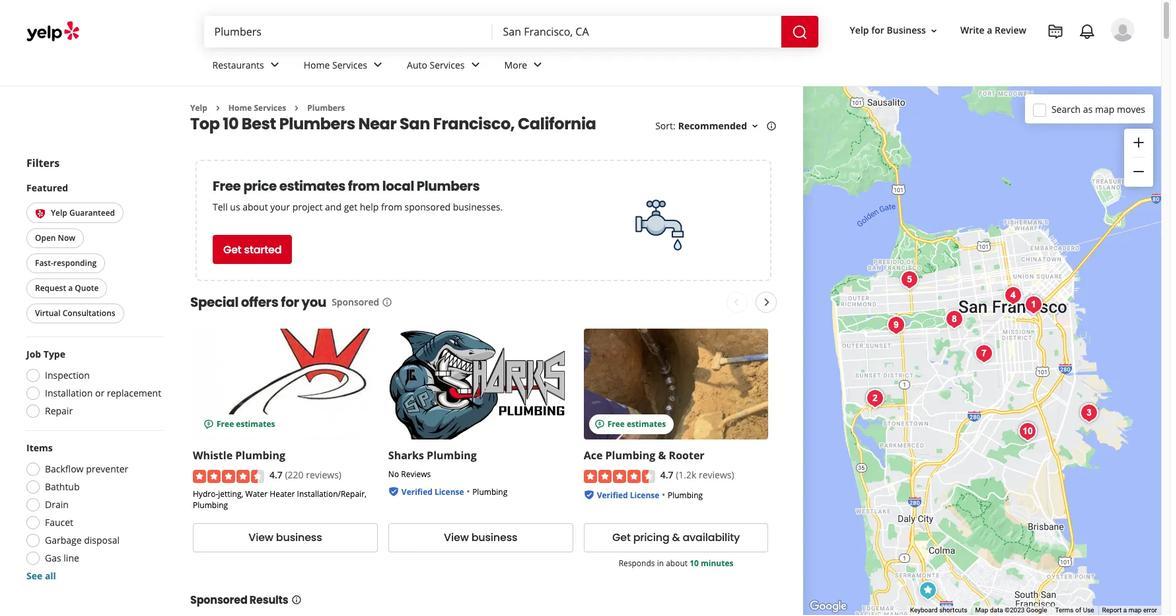 Task type: locate. For each thing, give the bounding box(es) containing it.
precision rooter & drain image
[[1015, 419, 1041, 445]]

estimates for whistle plumbing
[[236, 419, 275, 430]]

business for sharks plumbing
[[471, 531, 518, 546]]

genteel plumbers image
[[883, 312, 910, 339]]

1 horizontal spatial 16 chevron right v2 image
[[292, 103, 302, 114]]

0 vertical spatial from
[[348, 177, 380, 196]]

services inside auto services "link"
[[430, 59, 465, 71]]

yelp left best
[[190, 102, 207, 114]]

free estimates up whistle plumbing
[[217, 419, 275, 430]]

1 vertical spatial home services link
[[228, 102, 286, 114]]

&
[[658, 449, 666, 463], [672, 531, 680, 546]]

0 horizontal spatial 4.7 star rating image
[[193, 470, 264, 483]]

services right auto in the left of the page
[[430, 59, 465, 71]]

zoom in image
[[1131, 135, 1147, 150]]

free for whistle
[[217, 419, 234, 430]]

reviews) right (1.2k
[[699, 469, 734, 482]]

verified license
[[402, 487, 464, 498], [597, 490, 660, 501]]

business
[[276, 531, 322, 546], [471, 531, 518, 546]]

0 vertical spatial option group
[[22, 349, 164, 423]]

ace
[[584, 449, 603, 463]]

shortcuts
[[940, 607, 968, 615]]

0 horizontal spatial free estimates
[[217, 419, 275, 430]]

0 horizontal spatial 24 chevron down v2 image
[[370, 57, 386, 73]]

10 left 'minutes'
[[690, 558, 699, 569]]

home services
[[304, 59, 367, 71], [228, 102, 286, 114]]

get
[[344, 201, 358, 214]]

a inside "link"
[[987, 24, 993, 37]]

top
[[190, 113, 220, 135]]

sharks plumbing image
[[1015, 419, 1041, 445]]

0 vertical spatial get
[[223, 242, 242, 258]]

4.7 star rating image up jetting,
[[193, 470, 264, 483]]

price
[[243, 177, 277, 196]]

0 horizontal spatial none field
[[214, 24, 482, 39]]

1 free estimates link from the left
[[193, 329, 378, 440]]

1 horizontal spatial a
[[987, 24, 993, 37]]

1 option group from the top
[[22, 349, 164, 423]]

yelp right 16 yelp guaranteed v2 image
[[51, 208, 67, 219]]

free estimates up ace plumbing & rooter link
[[608, 419, 666, 430]]

24 chevron down v2 image inside auto services "link"
[[467, 57, 483, 73]]

virtual consultations button
[[26, 305, 124, 324]]

home services inside home services link
[[304, 59, 367, 71]]

2 4.7 star rating image from the left
[[584, 470, 655, 483]]

0 horizontal spatial view
[[249, 531, 273, 546]]

home services link down restaurants link
[[228, 102, 286, 114]]

1 horizontal spatial business
[[471, 531, 518, 546]]

16 chevron right v2 image right yelp link
[[213, 103, 223, 114]]

& left rooter on the bottom right
[[658, 449, 666, 463]]

yelp inside 'button'
[[51, 208, 67, 219]]

0 horizontal spatial free estimates link
[[193, 329, 378, 440]]

plumbing left water
[[193, 500, 228, 511]]

4.7 star rating image down ace plumbing & rooter link
[[584, 470, 655, 483]]

services down 24 chevron down v2 image
[[254, 102, 286, 114]]

1 view from the left
[[249, 531, 273, 546]]

2 4.7 from the left
[[660, 469, 674, 482]]

2 vertical spatial a
[[1124, 607, 1127, 615]]

16 info v2 image
[[382, 297, 393, 308], [291, 595, 302, 606]]

plumbers inside free price estimates from local plumbers tell us about your project and get help from sponsored businesses.
[[417, 177, 480, 196]]

2 horizontal spatial 24 chevron down v2 image
[[530, 57, 546, 73]]

a right write
[[987, 24, 993, 37]]

0 horizontal spatial get
[[223, 242, 242, 258]]

get left started
[[223, 242, 242, 258]]

plumbing up reviews
[[427, 449, 477, 463]]

plumbing right 'ace'
[[606, 449, 656, 463]]

0 horizontal spatial 16 info v2 image
[[291, 595, 302, 606]]

0 horizontal spatial a
[[68, 283, 73, 295]]

16 verified v2 image
[[584, 490, 594, 501]]

yelp guaranteed button
[[26, 203, 124, 224]]

backflow
[[45, 464, 84, 476]]

0 horizontal spatial verified
[[402, 487, 433, 498]]

free estimates link
[[193, 329, 378, 440], [584, 329, 769, 440]]

0 horizontal spatial &
[[658, 449, 666, 463]]

in
[[657, 558, 664, 569]]

report a map error
[[1102, 607, 1158, 615]]

free up tell
[[213, 177, 241, 196]]

home services link down find text field
[[293, 48, 396, 86]]

home right 24 chevron down v2 image
[[304, 59, 330, 71]]

16 chevron right v2 image for home services
[[213, 103, 223, 114]]

1 horizontal spatial 16 free estimates v2 image
[[594, 420, 605, 430]]

view for whistle plumbing
[[249, 531, 273, 546]]

plumbers up sponsored
[[417, 177, 480, 196]]

0 horizontal spatial business
[[276, 531, 322, 546]]

16 free estimates v2 image
[[203, 420, 214, 430], [594, 420, 605, 430]]

a
[[987, 24, 993, 37], [68, 283, 73, 295], [1124, 607, 1127, 615]]

verified license right 16 verified v2 icon at bottom
[[597, 490, 660, 501]]

yelp
[[850, 24, 869, 37], [190, 102, 207, 114], [51, 208, 67, 219]]

map left error
[[1129, 607, 1142, 615]]

24 chevron down v2 image inside 'more' link
[[530, 57, 546, 73]]

businesses.
[[453, 201, 503, 214]]

0 horizontal spatial sponsored
[[190, 593, 247, 608]]

sponsored
[[405, 201, 451, 214]]

2 horizontal spatial yelp
[[850, 24, 869, 37]]

san
[[400, 113, 430, 135]]

0 vertical spatial 10
[[223, 113, 239, 135]]

about inside free price estimates from local plumbers tell us about your project and get help from sponsored businesses.
[[243, 201, 268, 214]]

16 free estimates v2 image up 'ace'
[[594, 420, 605, 430]]

0 horizontal spatial reviews)
[[306, 469, 342, 482]]

& for plumbing
[[658, 449, 666, 463]]

free estimates link for whistle plumbing
[[193, 329, 378, 440]]

1 horizontal spatial verified
[[597, 490, 628, 501]]

view for sharks plumbing
[[444, 531, 469, 546]]

(1.2k
[[676, 469, 697, 482]]

1 16 chevron right v2 image from the left
[[213, 103, 223, 114]]

1 4.7 from the left
[[270, 469, 283, 482]]

plumbing up water
[[235, 449, 285, 463]]

0 horizontal spatial verified license button
[[402, 486, 464, 498]]

1 vertical spatial 16 info v2 image
[[291, 595, 302, 606]]

2 vertical spatial yelp
[[51, 208, 67, 219]]

a left quote in the top left of the page
[[68, 283, 73, 295]]

estimates up project
[[279, 177, 346, 196]]

1 reviews) from the left
[[306, 469, 342, 482]]

verified license button down reviews
[[402, 486, 464, 498]]

fast response plumbing & rooter image
[[1000, 282, 1027, 309]]

4.7 for ace plumbing & rooter
[[660, 469, 674, 482]]

home
[[304, 59, 330, 71], [228, 102, 252, 114]]

1 horizontal spatial free estimates
[[608, 419, 666, 430]]

search as map moves
[[1052, 103, 1146, 115]]

sponsored right you
[[332, 296, 379, 309]]

sort:
[[655, 120, 676, 132]]

project
[[292, 201, 323, 214]]

2 free estimates link from the left
[[584, 329, 769, 440]]

verified for sharks plumbing
[[402, 487, 433, 498]]

sponsored
[[332, 296, 379, 309], [190, 593, 247, 608]]

1 24 chevron down v2 image from the left
[[370, 57, 386, 73]]

about right in
[[666, 558, 688, 569]]

1 vertical spatial home services
[[228, 102, 286, 114]]

a inside button
[[68, 283, 73, 295]]

24 chevron down v2 image left auto in the left of the page
[[370, 57, 386, 73]]

1 view business link from the left
[[193, 524, 378, 553]]

1 horizontal spatial view
[[444, 531, 469, 546]]

1 horizontal spatial estimates
[[279, 177, 346, 196]]

from down local
[[381, 201, 402, 214]]

services down find 'field'
[[332, 59, 367, 71]]

plumbing inside hydro-jetting, water heater installation/repair, plumbing
[[193, 500, 228, 511]]

estimates up ace plumbing & rooter link
[[627, 419, 666, 430]]

1 vertical spatial from
[[381, 201, 402, 214]]

4.7 left (220 on the left bottom
[[270, 469, 283, 482]]

0 vertical spatial for
[[872, 24, 885, 37]]

tell
[[213, 201, 228, 214]]

0 horizontal spatial home services
[[228, 102, 286, 114]]

a right report
[[1124, 607, 1127, 615]]

16 free estimates v2 image up whistle
[[203, 420, 214, 430]]

0 horizontal spatial for
[[281, 294, 299, 312]]

& inside button
[[672, 531, 680, 546]]

0 vertical spatial yelp
[[850, 24, 869, 37]]

estimates inside free price estimates from local plumbers tell us about your project and get help from sponsored businesses.
[[279, 177, 346, 196]]

1 horizontal spatial verified license button
[[597, 489, 660, 501]]

0 vertical spatial home services
[[304, 59, 367, 71]]

1 horizontal spatial license
[[630, 490, 660, 501]]

fast-
[[35, 258, 53, 270]]

16 verified v2 image
[[388, 487, 399, 498]]

verified license button right 16 verified v2 icon at bottom
[[597, 489, 660, 501]]

24 chevron down v2 image right the auto services
[[467, 57, 483, 73]]

services
[[332, 59, 367, 71], [430, 59, 465, 71], [254, 102, 286, 114]]

auto
[[407, 59, 427, 71]]

restaurants link
[[202, 48, 293, 86]]

None search field
[[204, 16, 821, 48]]

home right 'top'
[[228, 102, 252, 114]]

no
[[388, 469, 399, 481]]

yelp left business
[[850, 24, 869, 37]]

0 horizontal spatial yelp
[[51, 208, 67, 219]]

get up responds
[[613, 531, 631, 546]]

1 horizontal spatial yelp
[[190, 102, 207, 114]]

1 horizontal spatial about
[[666, 558, 688, 569]]

from up help at the top left of page
[[348, 177, 380, 196]]

1 horizontal spatial &
[[672, 531, 680, 546]]

sponsored for sponsored results
[[190, 593, 247, 608]]

4.7 star rating image for ace
[[584, 470, 655, 483]]

verified license button for ace plumbing & rooter
[[597, 489, 660, 501]]

24-7 rooter & plumbing image
[[1076, 400, 1103, 426], [1076, 400, 1103, 426]]

map region
[[651, 0, 1171, 616]]

verified for ace plumbing & rooter
[[597, 490, 628, 501]]

0 vertical spatial a
[[987, 24, 993, 37]]

home services down restaurants link
[[228, 102, 286, 114]]

1 horizontal spatial free estimates link
[[584, 329, 769, 440]]

1 vertical spatial home
[[228, 102, 252, 114]]

1 vertical spatial sponsored
[[190, 593, 247, 608]]

1 vertical spatial &
[[672, 531, 680, 546]]

consultations
[[63, 309, 115, 320]]

2 business from the left
[[471, 531, 518, 546]]

yelp for yelp for business
[[850, 24, 869, 37]]

4.7 left (1.2k
[[660, 469, 674, 482]]

1 horizontal spatial sponsored
[[332, 296, 379, 309]]

filters
[[26, 156, 60, 171]]

view business for whistle plumbing
[[249, 531, 322, 546]]

discount plumbing rooter image
[[971, 341, 998, 367]]

1 horizontal spatial reviews)
[[699, 469, 734, 482]]

verified license for ace plumbing & rooter
[[597, 490, 660, 501]]

1 vertical spatial get
[[613, 531, 631, 546]]

preventer
[[86, 464, 128, 476]]

1 horizontal spatial 10
[[690, 558, 699, 569]]

1 horizontal spatial map
[[1129, 607, 1142, 615]]

1 free estimates from the left
[[217, 419, 275, 430]]

auto services
[[407, 59, 465, 71]]

sponsored results
[[190, 593, 288, 608]]

1 vertical spatial option group
[[22, 443, 164, 584]]

3 24 chevron down v2 image from the left
[[530, 57, 546, 73]]

for left you
[[281, 294, 299, 312]]

estimates up whistle plumbing
[[236, 419, 275, 430]]

16 chevron down v2 image
[[750, 121, 760, 132]]

& right pricing
[[672, 531, 680, 546]]

license down the ace plumbing & rooter
[[630, 490, 660, 501]]

map for moves
[[1095, 103, 1115, 115]]

1 vertical spatial map
[[1129, 607, 1142, 615]]

from
[[348, 177, 380, 196], [381, 201, 402, 214]]

24 chevron down v2 image right more
[[530, 57, 546, 73]]

0 horizontal spatial map
[[1095, 103, 1115, 115]]

a for write
[[987, 24, 993, 37]]

sharks
[[388, 449, 424, 463]]

2 view business link from the left
[[388, 524, 573, 553]]

auto services link
[[396, 48, 494, 86]]

yelp inside button
[[850, 24, 869, 37]]

0 horizontal spatial license
[[435, 487, 464, 498]]

free up the ace plumbing & rooter
[[608, 419, 625, 430]]

2 horizontal spatial a
[[1124, 607, 1127, 615]]

results
[[250, 593, 288, 608]]

0 horizontal spatial view business
[[249, 531, 322, 546]]

repair
[[45, 406, 73, 418]]

verified right 16 verified v2 icon at bottom
[[597, 490, 628, 501]]

verified down reviews
[[402, 487, 433, 498]]

handyman heroes image
[[941, 306, 968, 333]]

free estimates link for ace plumbing & rooter
[[584, 329, 769, 440]]

your
[[270, 201, 290, 214]]

2 option group from the top
[[22, 443, 164, 584]]

1 view business from the left
[[249, 531, 322, 546]]

none field near
[[503, 24, 771, 39]]

0 horizontal spatial about
[[243, 201, 268, 214]]

license down sharks plumbing no reviews
[[435, 487, 464, 498]]

get inside button
[[613, 531, 631, 546]]

whistle plumbing image
[[915, 578, 941, 604]]

job type
[[26, 349, 65, 361]]

write a review
[[961, 24, 1027, 37]]

2 horizontal spatial estimates
[[627, 419, 666, 430]]

hydro-
[[193, 489, 218, 500]]

featured group
[[24, 182, 164, 327]]

1 horizontal spatial view business
[[444, 531, 518, 546]]

1 none field from the left
[[214, 24, 482, 39]]

1 business from the left
[[276, 531, 322, 546]]

reviews) up 'installation/repair,'
[[306, 469, 342, 482]]

disposal
[[84, 535, 120, 548]]

2 24 chevron down v2 image from the left
[[467, 57, 483, 73]]

1 horizontal spatial 4.7
[[660, 469, 674, 482]]

4.7 (1.2k reviews)
[[660, 469, 734, 482]]

free for ace
[[608, 419, 625, 430]]

1 4.7 star rating image from the left
[[193, 470, 264, 483]]

map right as
[[1095, 103, 1115, 115]]

option group containing job type
[[22, 349, 164, 423]]

0 vertical spatial &
[[658, 449, 666, 463]]

jetting,
[[218, 489, 243, 500]]

projects image
[[1048, 24, 1064, 40]]

2 horizontal spatial services
[[430, 59, 465, 71]]

services for 24 chevron down v2 icon within the auto services "link"
[[430, 59, 465, 71]]

review
[[995, 24, 1027, 37]]

2 free estimates from the left
[[608, 419, 666, 430]]

or
[[95, 388, 104, 400]]

1 vertical spatial a
[[68, 283, 73, 295]]

verified license down reviews
[[402, 487, 464, 498]]

1 horizontal spatial services
[[332, 59, 367, 71]]

1 vertical spatial yelp
[[190, 102, 207, 114]]

1 horizontal spatial 4.7 star rating image
[[584, 470, 655, 483]]

0 vertical spatial home
[[304, 59, 330, 71]]

0 horizontal spatial 4.7
[[270, 469, 283, 482]]

verified license button for sharks plumbing
[[402, 486, 464, 498]]

group
[[1124, 129, 1154, 187]]

0 vertical spatial sponsored
[[332, 296, 379, 309]]

terms
[[1055, 607, 1074, 615]]

for left business
[[872, 24, 885, 37]]

0 horizontal spatial verified license
[[402, 487, 464, 498]]

0 horizontal spatial 16 free estimates v2 image
[[203, 420, 214, 430]]

previous image
[[729, 295, 745, 311]]

garbage disposal
[[45, 535, 120, 548]]

1 horizontal spatial 24 chevron down v2 image
[[467, 57, 483, 73]]

inspection
[[45, 370, 90, 383]]

backflow preventer
[[45, 464, 128, 476]]

16 chevron right v2 image left plumbers 'link'
[[292, 103, 302, 114]]

4.7 star rating image
[[193, 470, 264, 483], [584, 470, 655, 483]]

1 horizontal spatial home services link
[[293, 48, 396, 86]]

1 horizontal spatial verified license
[[597, 490, 660, 501]]

0 horizontal spatial estimates
[[236, 419, 275, 430]]

1 horizontal spatial home services
[[304, 59, 367, 71]]

1 horizontal spatial get
[[613, 531, 631, 546]]

16 free estimates v2 image for whistle
[[203, 420, 214, 430]]

sponsored left results
[[190, 593, 247, 608]]

sharks plumbing no reviews
[[388, 449, 477, 481]]

services inside home services link
[[332, 59, 367, 71]]

whistle plumbing
[[193, 449, 285, 463]]

24 chevron down v2 image
[[370, 57, 386, 73], [467, 57, 483, 73], [530, 57, 546, 73]]

map for error
[[1129, 607, 1142, 615]]

0 horizontal spatial from
[[348, 177, 380, 196]]

plumbers right best
[[279, 113, 355, 135]]

1 vertical spatial about
[[666, 558, 688, 569]]

2 none field from the left
[[503, 24, 771, 39]]

option group
[[22, 349, 164, 423], [22, 443, 164, 584]]

16 chevron right v2 image
[[213, 103, 223, 114], [292, 103, 302, 114]]

1 horizontal spatial none field
[[503, 24, 771, 39]]

home services down find text field
[[304, 59, 367, 71]]

search
[[1052, 103, 1081, 115]]

guaranteed
[[69, 208, 115, 219]]

1 horizontal spatial for
[[872, 24, 885, 37]]

None field
[[214, 24, 482, 39], [503, 24, 771, 39]]

0 horizontal spatial 16 chevron right v2 image
[[213, 103, 223, 114]]

1 horizontal spatial 16 info v2 image
[[382, 297, 393, 308]]

2 view business from the left
[[444, 531, 518, 546]]

16 chevron down v2 image
[[929, 26, 939, 36]]

1 16 free estimates v2 image from the left
[[203, 420, 214, 430]]

1 horizontal spatial view business link
[[388, 524, 573, 553]]

10 right 'top'
[[223, 113, 239, 135]]

free up whistle
[[217, 419, 234, 430]]

option group containing items
[[22, 443, 164, 584]]

16 yelp guaranteed v2 image
[[35, 209, 46, 219]]

responding
[[53, 258, 97, 270]]

2 reviews) from the left
[[699, 469, 734, 482]]

francisco,
[[433, 113, 515, 135]]

get inside button
[[223, 242, 242, 258]]

0 horizontal spatial view business link
[[193, 524, 378, 553]]

report
[[1102, 607, 1122, 615]]

view business link
[[193, 524, 378, 553], [388, 524, 573, 553]]

2 16 chevron right v2 image from the left
[[292, 103, 302, 114]]

0 vertical spatial map
[[1095, 103, 1115, 115]]

keyboard
[[910, 607, 938, 615]]

4.7
[[270, 469, 283, 482], [660, 469, 674, 482]]

0 vertical spatial 16 info v2 image
[[382, 297, 393, 308]]

10
[[223, 113, 239, 135], [690, 558, 699, 569]]

kenneth asire plumbing image
[[862, 386, 889, 412], [862, 386, 889, 412]]

installation
[[45, 388, 93, 400]]

about right us
[[243, 201, 268, 214]]

2 view from the left
[[444, 531, 469, 546]]

zoom out image
[[1131, 164, 1147, 180]]

2 16 free estimates v2 image from the left
[[594, 420, 605, 430]]

see
[[26, 571, 42, 583]]

1 vertical spatial 10
[[690, 558, 699, 569]]



Task type: vqa. For each thing, say whether or not it's contained in the screenshot.
Keyboard shortcuts Button
yes



Task type: describe. For each thing, give the bounding box(es) containing it.
get started button
[[213, 235, 292, 265]]

24 chevron down v2 image for auto services
[[467, 57, 483, 73]]

us
[[230, 201, 240, 214]]

gas line
[[45, 553, 79, 566]]

a for report
[[1124, 607, 1127, 615]]

near
[[358, 113, 397, 135]]

top 10 best plumbers near san francisco, california
[[190, 113, 596, 135]]

responds
[[619, 558, 655, 569]]

get started
[[223, 242, 282, 258]]

whistle
[[193, 449, 233, 463]]

16 info v2 image
[[766, 121, 777, 132]]

search image
[[792, 24, 808, 40]]

1 vertical spatial for
[[281, 294, 299, 312]]

availability
[[683, 531, 740, 546]]

terms of use link
[[1055, 607, 1094, 615]]

4.7 (220 reviews)
[[270, 469, 342, 482]]

a for request
[[68, 283, 73, 295]]

4.7 star rating image for whistle
[[193, 470, 264, 483]]

business
[[887, 24, 926, 37]]

license for sharks plumbing
[[435, 487, 464, 498]]

see all
[[26, 571, 56, 583]]

california
[[518, 113, 596, 135]]

free inside free price estimates from local plumbers tell us about your project and get help from sponsored businesses.
[[213, 177, 241, 196]]

user actions element
[[839, 17, 1154, 98]]

minutes
[[701, 558, 734, 569]]

get for get pricing & availability
[[613, 531, 631, 546]]

virtual consultations
[[35, 309, 115, 320]]

bathtub
[[45, 482, 80, 494]]

next image
[[759, 295, 775, 311]]

none field find
[[214, 24, 482, 39]]

Find text field
[[214, 24, 482, 39]]

terms of use
[[1055, 607, 1094, 615]]

plumbers left 'near'
[[307, 102, 345, 114]]

business for whistle plumbing
[[276, 531, 322, 546]]

Near text field
[[503, 24, 771, 39]]

write
[[961, 24, 985, 37]]

error
[[1144, 607, 1158, 615]]

services for 24 chevron down v2 icon associated with home services
[[332, 59, 367, 71]]

see all button
[[26, 571, 56, 583]]

24 chevron down v2 image for more
[[530, 57, 546, 73]]

plumbing down (1.2k
[[668, 490, 703, 501]]

fast-responding
[[35, 258, 97, 270]]

free price estimates from local plumbers image
[[629, 193, 695, 259]]

reviews
[[401, 469, 431, 481]]

ace plumbing & rooter
[[584, 449, 705, 463]]

moves
[[1117, 103, 1146, 115]]

verified license for sharks plumbing
[[402, 487, 464, 498]]

notifications image
[[1080, 24, 1095, 40]]

offers
[[241, 294, 278, 312]]

brad k. image
[[1111, 18, 1135, 42]]

data
[[990, 607, 1003, 615]]

of
[[1076, 607, 1082, 615]]

free estimates for ace
[[608, 419, 666, 430]]

yelp for yelp link
[[190, 102, 207, 114]]

4.7 for whistle plumbing
[[270, 469, 283, 482]]

items
[[26, 443, 53, 455]]

job
[[26, 349, 41, 361]]

and
[[325, 201, 342, 214]]

reviews) for ace plumbing & rooter
[[699, 469, 734, 482]]

special offers for you
[[190, 294, 326, 312]]

more link
[[494, 48, 556, 86]]

get pricing & availability button
[[584, 524, 769, 553]]

featured
[[26, 182, 68, 195]]

open now
[[35, 233, 75, 244]]

gas
[[45, 553, 61, 566]]

plumbing inside sharks plumbing no reviews
[[427, 449, 477, 463]]

yelp for yelp guaranteed
[[51, 208, 67, 219]]

faucet
[[45, 517, 73, 530]]

quote
[[75, 283, 99, 295]]

sharks plumbing link
[[388, 449, 477, 463]]

report a map error link
[[1102, 607, 1158, 615]]

get for get started
[[223, 242, 242, 258]]

responds in about 10 minutes
[[619, 558, 734, 569]]

request a quote button
[[26, 279, 107, 299]]

16 free estimates v2 image for ace
[[594, 420, 605, 430]]

request a quote
[[35, 283, 99, 295]]

started
[[244, 242, 282, 258]]

24 chevron down v2 image
[[267, 57, 283, 73]]

garbage
[[45, 535, 82, 548]]

open
[[35, 233, 56, 244]]

0 horizontal spatial 10
[[223, 113, 239, 135]]

reviews) for whistle plumbing
[[306, 469, 342, 482]]

plumbers link
[[307, 102, 345, 114]]

google image
[[807, 599, 850, 616]]

view business link for whistle plumbing
[[193, 524, 378, 553]]

replacement
[[107, 388, 161, 400]]

get pricing & availability
[[613, 531, 740, 546]]

view business link for sharks plumbing
[[388, 524, 573, 553]]

request
[[35, 283, 66, 295]]

recommended button
[[678, 120, 760, 132]]

map data ©2023 google
[[976, 607, 1047, 615]]

all
[[45, 571, 56, 583]]

use
[[1083, 607, 1094, 615]]

hydro-jetting, water heater installation/repair, plumbing
[[193, 489, 367, 511]]

sponsored for sponsored
[[332, 296, 379, 309]]

business categories element
[[202, 48, 1135, 86]]

ace plumbing & rooter image
[[1021, 292, 1047, 318]]

recommended
[[678, 120, 747, 132]]

license for ace plumbing & rooter
[[630, 490, 660, 501]]

yelp for business
[[850, 24, 926, 37]]

1 horizontal spatial from
[[381, 201, 402, 214]]

now
[[58, 233, 75, 244]]

yelp for business button
[[845, 19, 945, 43]]

bay area plumbing image
[[897, 267, 923, 293]]

yelp guaranteed
[[51, 208, 115, 219]]

0 horizontal spatial home
[[228, 102, 252, 114]]

best
[[242, 113, 276, 135]]

©2023
[[1005, 607, 1025, 615]]

you
[[302, 294, 326, 312]]

free price estimates from local plumbers tell us about your project and get help from sponsored businesses.
[[213, 177, 503, 214]]

line
[[64, 553, 79, 566]]

0 horizontal spatial home services link
[[228, 102, 286, 114]]

free estimates for whistle
[[217, 419, 275, 430]]

home inside business categories element
[[304, 59, 330, 71]]

restaurants
[[212, 59, 264, 71]]

0 horizontal spatial services
[[254, 102, 286, 114]]

estimates for ace plumbing & rooter
[[627, 419, 666, 430]]

view business for sharks plumbing
[[444, 531, 518, 546]]

virtual
[[35, 309, 61, 320]]

16 chevron right v2 image for plumbers
[[292, 103, 302, 114]]

& for pricing
[[672, 531, 680, 546]]

type
[[43, 349, 65, 361]]

for inside button
[[872, 24, 885, 37]]

keyboard shortcuts
[[910, 607, 968, 615]]

ace plumbing & rooter image
[[1021, 292, 1047, 318]]

write a review link
[[955, 19, 1032, 43]]

plumbing down sharks plumbing no reviews
[[472, 487, 508, 498]]

24 chevron down v2 image for home services
[[370, 57, 386, 73]]

local
[[382, 177, 414, 196]]



